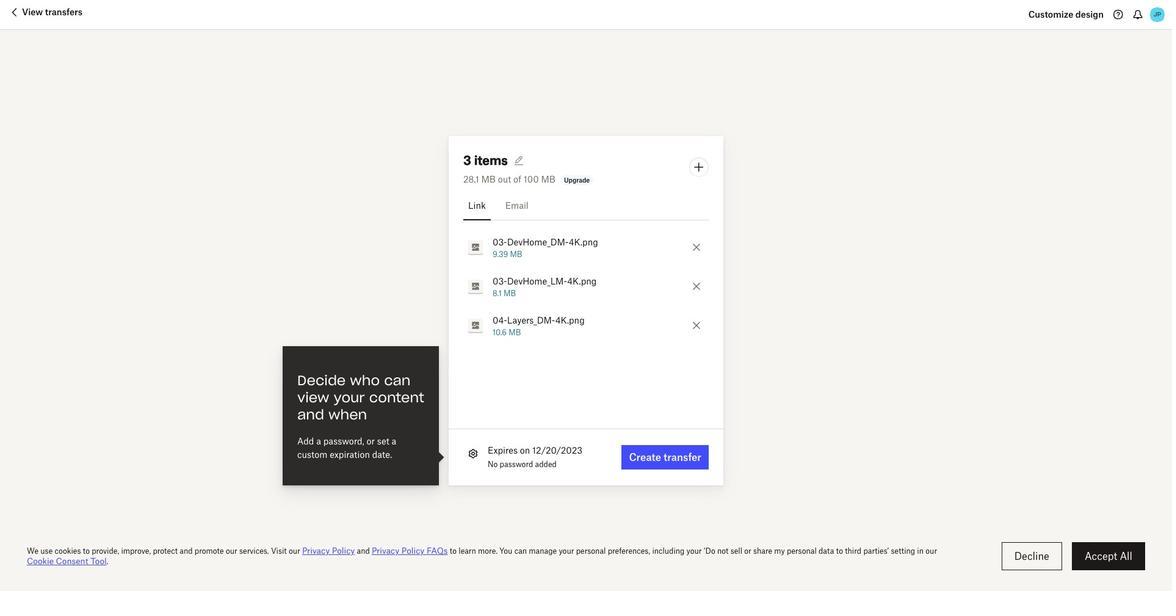 Task type: describe. For each thing, give the bounding box(es) containing it.
4k.png for devhome_dm-
[[569, 237, 598, 247]]

layers_dm-
[[507, 315, 555, 325]]

expires
[[488, 445, 518, 455]]

content
[[369, 389, 424, 406]]

mb for devhome_dm-
[[510, 249, 522, 259]]

8.1
[[493, 288, 502, 298]]

expiration
[[330, 449, 370, 459]]

4k.png for devhome_lm-
[[567, 276, 597, 286]]

add files button image
[[692, 160, 706, 174]]

create transfer
[[629, 451, 702, 463]]

mb right 100
[[541, 174, 556, 184]]

1 a from the left
[[316, 436, 321, 446]]

03-devhome_lm-4k.png 8.1 mb
[[493, 276, 597, 298]]

12/20/2023
[[532, 445, 582, 455]]

design
[[1076, 9, 1104, 20]]

2 a from the left
[[392, 436, 396, 446]]

decide
[[297, 372, 346, 389]]

100
[[524, 174, 539, 184]]

03-devhome_dm-4k.png 9.39 mb
[[493, 237, 598, 259]]

customize
[[1029, 9, 1074, 20]]

mb for devhome_lm-
[[504, 288, 516, 298]]

items
[[474, 152, 508, 168]]

expires on 12/20/2023 no password added
[[488, 445, 582, 469]]

date.
[[372, 449, 392, 459]]

03-devhome_dm-4k.png row
[[449, 227, 724, 267]]

upgrade
[[564, 176, 590, 183]]

devhome_dm-
[[507, 237, 569, 247]]

04-layers_dm-4k.png row
[[449, 306, 724, 345]]

create transfer button
[[622, 445, 709, 469]]

3 items
[[463, 152, 508, 168]]

view transfers
[[22, 7, 83, 17]]

and
[[297, 406, 324, 423]]

added
[[535, 459, 557, 469]]

no
[[488, 459, 498, 469]]

mb for layers_dm-
[[509, 328, 521, 337]]

link
[[468, 200, 486, 210]]

mb left out
[[481, 174, 496, 184]]

4k.png for layers_dm-
[[555, 315, 585, 325]]

email
[[505, 200, 529, 210]]

decide who can view your content and when
[[297, 372, 424, 423]]

view
[[297, 389, 329, 406]]

28.1 mb out of 100 mb
[[463, 174, 556, 184]]

28.1
[[463, 174, 479, 184]]

add a password, or set a custom expiration date.
[[297, 436, 396, 459]]

of
[[514, 174, 521, 184]]

on
[[520, 445, 530, 455]]

can
[[384, 372, 411, 389]]



Task type: vqa. For each thing, say whether or not it's contained in the screenshot.
Meeting
no



Task type: locate. For each thing, give the bounding box(es) containing it.
out
[[498, 174, 511, 184]]

or
[[367, 436, 375, 446]]

0 vertical spatial 4k.png
[[569, 237, 598, 247]]

2 03- from the top
[[493, 276, 507, 286]]

customize design button
[[1029, 5, 1104, 24]]

email tab
[[501, 191, 533, 220]]

customize design
[[1029, 9, 1104, 20]]

9.39
[[493, 249, 508, 259]]

a
[[316, 436, 321, 446], [392, 436, 396, 446]]

custom
[[297, 449, 327, 459]]

03- for devhome_lm-
[[493, 276, 507, 286]]

4k.png
[[569, 237, 598, 247], [567, 276, 597, 286], [555, 315, 585, 325]]

view
[[22, 7, 43, 17]]

tab list
[[463, 191, 709, 220]]

mb inside 03-devhome_lm-4k.png 8.1 mb
[[504, 288, 516, 298]]

03- up 8.1
[[493, 276, 507, 286]]

a right set
[[392, 436, 396, 446]]

1 horizontal spatial a
[[392, 436, 396, 446]]

4k.png inside 03-devhome_dm-4k.png 9.39 mb
[[569, 237, 598, 247]]

jp
[[1154, 10, 1161, 18]]

4k.png inside 04-layers_dm-4k.png 10.6 mb
[[555, 315, 585, 325]]

03-
[[493, 237, 507, 247], [493, 276, 507, 286]]

mb
[[481, 174, 496, 184], [541, 174, 556, 184], [510, 249, 522, 259], [504, 288, 516, 298], [509, 328, 521, 337]]

your
[[334, 389, 365, 406]]

03- for devhome_dm-
[[493, 237, 507, 247]]

03- inside 03-devhome_dm-4k.png 9.39 mb
[[493, 237, 507, 247]]

mb right 8.1
[[504, 288, 516, 298]]

transfers
[[45, 7, 83, 17]]

0 horizontal spatial a
[[316, 436, 321, 446]]

password,
[[323, 436, 364, 446]]

1 vertical spatial 4k.png
[[567, 276, 597, 286]]

04-
[[493, 315, 507, 325]]

2 vertical spatial 4k.png
[[555, 315, 585, 325]]

04-layers_dm-4k.png cell
[[463, 313, 686, 337]]

a right add on the bottom left of the page
[[316, 436, 321, 446]]

password
[[500, 459, 533, 469]]

create
[[629, 451, 661, 463]]

3
[[463, 152, 471, 168]]

mb inside 03-devhome_dm-4k.png 9.39 mb
[[510, 249, 522, 259]]

03- up 9.39 in the left of the page
[[493, 237, 507, 247]]

03-devhome_dm-4k.png cell
[[463, 235, 686, 259]]

when
[[329, 406, 367, 423]]

devhome_lm-
[[507, 276, 567, 286]]

mb right 9.39 in the left of the page
[[510, 249, 522, 259]]

4k.png down 03-devhome_lm-4k.png cell
[[555, 315, 585, 325]]

03- inside 03-devhome_lm-4k.png 8.1 mb
[[493, 276, 507, 286]]

link tab
[[463, 191, 491, 220]]

mb inside 04-layers_dm-4k.png 10.6 mb
[[509, 328, 521, 337]]

4k.png inside 03-devhome_lm-4k.png 8.1 mb
[[567, 276, 597, 286]]

view transfers button
[[7, 5, 83, 24]]

tab list containing link
[[463, 191, 709, 220]]

transfer
[[664, 451, 702, 463]]

jp button
[[1148, 5, 1167, 24]]

4k.png up "03-devhome_lm-4k.png" row
[[569, 237, 598, 247]]

add
[[297, 436, 314, 446]]

1 vertical spatial 03-
[[493, 276, 507, 286]]

10.6
[[493, 328, 507, 337]]

who
[[350, 372, 380, 389]]

mb right '10.6'
[[509, 328, 521, 337]]

set
[[377, 436, 389, 446]]

0 vertical spatial 03-
[[493, 237, 507, 247]]

4k.png down 03-devhome_dm-4k.png row
[[567, 276, 597, 286]]

03-devhome_lm-4k.png cell
[[463, 274, 686, 298]]

04-layers_dm-4k.png 10.6 mb
[[493, 315, 585, 337]]

03-devhome_lm-4k.png row
[[449, 267, 724, 306]]

1 03- from the top
[[493, 237, 507, 247]]



